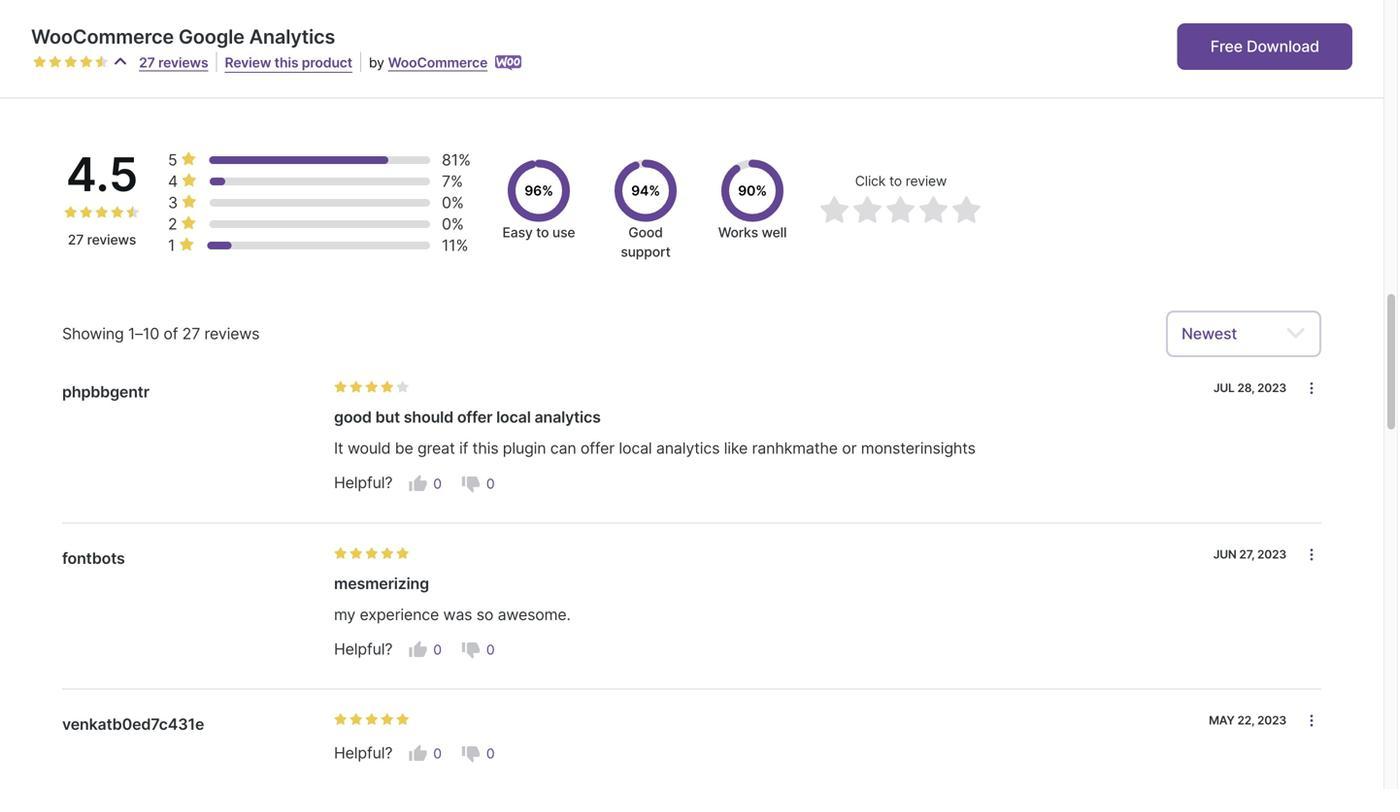 Task type: describe. For each thing, give the bounding box(es) containing it.
22,
[[1238, 714, 1255, 728]]

4.5
[[66, 146, 138, 203]]

28,
[[1237, 381, 1255, 395]]

reviews down google
[[197, 57, 297, 94]]

vote down image for so
[[461, 640, 481, 660]]

rate product 1 star image for phpbbgentr
[[334, 381, 348, 394]]

4
[[168, 172, 178, 191]]

but
[[375, 408, 400, 427]]

2023 for my experience was so awesome.
[[1257, 547, 1287, 562]]

1 horizontal spatial this
[[472, 439, 499, 458]]

0 horizontal spatial rate product 1 star image
[[33, 55, 47, 69]]

3 stars, 0% of reviews element
[[168, 192, 201, 214]]

rate product 3 stars image for venkatb0ed7c431e
[[365, 713, 379, 727]]

reviews down woocommerce google analytics
[[158, 54, 208, 71]]

1 vertical spatial local
[[619, 439, 652, 458]]

0 horizontal spatial 27
[[68, 232, 84, 248]]

customer
[[62, 57, 190, 94]]

developed by woocommerce image
[[495, 55, 522, 71]]

3
[[168, 193, 178, 212]]

to for use
[[536, 224, 549, 241]]

venkatb0ed7c431e
[[62, 715, 204, 734]]

rate product 1 star image for click to review
[[820, 195, 851, 226]]

mesmerizing
[[334, 574, 429, 593]]

use
[[552, 224, 575, 241]]

rate product 3 stars image for 4.5
[[95, 206, 109, 220]]

my
[[334, 605, 356, 624]]

would
[[348, 439, 391, 458]]

jul 28, 2023
[[1214, 381, 1287, 395]]

should
[[404, 408, 454, 427]]

rate product 4 stars image for good but should offer local analytics
[[381, 381, 394, 394]]

phpbbgentr
[[62, 383, 149, 402]]

free download
[[1211, 37, 1320, 56]]

1 horizontal spatial 27 reviews
[[139, 54, 208, 71]]

may 22, 2023
[[1209, 714, 1287, 728]]

rate product 5 stars image left 27 reviews link
[[95, 55, 109, 69]]

rate product 4 stars image for 4.5
[[111, 206, 124, 220]]

7%
[[442, 172, 463, 191]]

open options menu image
[[1304, 381, 1320, 396]]

0 vertical spatial rate product 3 stars image
[[64, 55, 78, 69]]

good
[[629, 224, 663, 241]]

by woocommerce
[[369, 54, 488, 71]]

rate product 2 stars image
[[350, 381, 363, 394]]

by
[[369, 54, 384, 71]]

1 vertical spatial woocommerce
[[388, 54, 488, 71]]

rate product 3 stars image for click to review
[[886, 195, 917, 226]]

support
[[621, 244, 671, 260]]

rate product 2 stars image for 4.5
[[80, 206, 93, 220]]

rate product 4 stars image left 27 reviews link
[[80, 55, 93, 69]]

rate product 1 star image for fontbots
[[334, 547, 348, 561]]

27 reviews link
[[139, 54, 208, 71]]

0% for 3
[[442, 193, 464, 212]]

1–10
[[128, 324, 159, 343]]

free
[[1211, 37, 1243, 56]]

rate product 5 stars image for fontbots
[[396, 547, 410, 561]]

1 horizontal spatial offer
[[581, 439, 615, 458]]

my experience was so awesome.
[[334, 605, 571, 624]]

5 stars, 81% of reviews element
[[168, 150, 201, 171]]

monsterinsights
[[861, 439, 976, 458]]

rate product 4 stars image for fontbots
[[381, 547, 394, 561]]

review
[[225, 54, 271, 71]]

good
[[334, 408, 372, 427]]

2 horizontal spatial 27
[[182, 324, 200, 343]]

0% for 2
[[442, 215, 464, 234]]

experience
[[360, 605, 439, 624]]

vote up image for vote down icon corresponding to great
[[408, 474, 428, 494]]

ranhkmathe
[[752, 439, 838, 458]]

works well
[[718, 224, 787, 241]]

analytics
[[249, 25, 335, 49]]

jun
[[1213, 547, 1237, 562]]

rate product 4 stars image for helpful?
[[381, 713, 394, 727]]



Task type: vqa. For each thing, say whether or not it's contained in the screenshot.
"Helpful?" to the middle
yes



Task type: locate. For each thing, give the bounding box(es) containing it.
vote down image for great
[[461, 474, 481, 494]]

0 vertical spatial vote up image
[[408, 474, 428, 494]]

0 vertical spatial helpful?
[[334, 474, 393, 493]]

1 vertical spatial 27
[[68, 232, 84, 248]]

rate product 2 stars image for fontbots
[[350, 547, 363, 561]]

rate product 1 star image left rate product 2 stars image
[[334, 381, 348, 394]]

rate product 5 stars image down vote up icon at bottom left
[[396, 713, 410, 727]]

0% down the 7%
[[442, 193, 464, 212]]

analytics
[[535, 408, 601, 427], [656, 439, 720, 458]]

click
[[855, 173, 886, 189]]

rate product 5 stars image
[[952, 195, 983, 226], [396, 381, 410, 394]]

rate product 1 star image
[[820, 195, 851, 226], [334, 381, 348, 394], [334, 547, 348, 561]]

rate product 5 stars image for click to review
[[952, 195, 983, 226]]

2 vertical spatial 2023
[[1257, 714, 1287, 728]]

2 rate product 4 stars image from the top
[[381, 713, 394, 727]]

81%
[[442, 151, 471, 170]]

open options menu image for helpful?
[[1304, 713, 1320, 729]]

open options menu image right may 22, 2023
[[1304, 713, 1320, 729]]

0 vertical spatial this
[[274, 54, 299, 71]]

product
[[302, 54, 352, 71]]

local up plugin
[[496, 408, 531, 427]]

2 vote down image from the top
[[461, 640, 481, 660]]

free download link
[[1178, 23, 1353, 70]]

1 horizontal spatial 27
[[139, 54, 155, 71]]

1 vertical spatial offer
[[581, 439, 615, 458]]

so
[[476, 605, 494, 624]]

2 vertical spatial rate product 1 star image
[[334, 713, 348, 727]]

offer up "if"
[[457, 408, 493, 427]]

plugin
[[503, 439, 546, 458]]

1 vertical spatial this
[[472, 439, 499, 458]]

0 horizontal spatial analytics
[[535, 408, 601, 427]]

0 vertical spatial rate product 1 star image
[[33, 55, 47, 69]]

1 horizontal spatial rate product 3 stars image
[[365, 381, 379, 394]]

0
[[433, 476, 442, 492], [486, 476, 495, 492], [433, 642, 442, 658], [486, 642, 495, 658], [433, 746, 442, 762], [486, 746, 495, 762]]

to for review
[[889, 173, 902, 189]]

vote down image
[[461, 474, 481, 494], [461, 640, 481, 660], [461, 745, 481, 764]]

1 vertical spatial helpful?
[[334, 640, 393, 659]]

27 reviews down woocommerce google analytics
[[139, 54, 208, 71]]

well
[[762, 224, 787, 241]]

be
[[395, 439, 413, 458]]

0 horizontal spatial to
[[536, 224, 549, 241]]

11%
[[442, 236, 468, 255]]

3 2023 from the top
[[1257, 714, 1287, 728]]

rate product 5 stars image for venkatb0ed7c431e
[[396, 713, 410, 727]]

open options menu image
[[1304, 547, 1320, 563], [1304, 713, 1320, 729]]

1 vertical spatial rate product 1 star image
[[334, 381, 348, 394]]

3 vote down image from the top
[[461, 745, 481, 764]]

0 vertical spatial rate product 4 stars image
[[381, 381, 394, 394]]

angle down image
[[1286, 323, 1306, 346]]

27
[[139, 54, 155, 71], [68, 232, 84, 248], [182, 324, 200, 343]]

like
[[724, 439, 748, 458]]

1 vertical spatial rate product 1 star image
[[64, 206, 78, 220]]

rate product 5 stars image for phpbbgentr
[[396, 381, 410, 394]]

2 vertical spatial vote down image
[[461, 745, 481, 764]]

rate product 4 stars image up mesmerizing
[[381, 547, 394, 561]]

this down analytics
[[274, 54, 299, 71]]

Newest field
[[1166, 311, 1322, 357]]

1 star, 11% of reviews element
[[168, 235, 198, 256]]

rate product 2 stars image for venkatb0ed7c431e
[[350, 713, 363, 727]]

helpful? for would
[[334, 474, 393, 493]]

showing 1–10 of 27 reviews
[[62, 324, 260, 343]]

0 vertical spatial to
[[889, 173, 902, 189]]

jul
[[1214, 381, 1235, 395]]

rate product 4 stars image for click to review
[[919, 195, 950, 226]]

0 horizontal spatial rate product 3 stars image
[[95, 206, 109, 220]]

click to review
[[855, 173, 947, 189]]

1 open options menu image from the top
[[1304, 547, 1320, 563]]

2023 right "22,"
[[1257, 714, 1287, 728]]

1 rate product 4 stars image from the top
[[381, 381, 394, 394]]

was
[[443, 605, 472, 624]]

1 horizontal spatial woocommerce
[[388, 54, 488, 71]]

rate product 1 star image
[[33, 55, 47, 69], [64, 206, 78, 220], [334, 713, 348, 727]]

great
[[417, 439, 455, 458]]

1 horizontal spatial rate product 1 star image
[[64, 206, 78, 220]]

customer reviews
[[62, 57, 297, 94]]

jun 27, 2023
[[1213, 547, 1287, 562]]

0 vertical spatial 2023
[[1257, 381, 1287, 395]]

may
[[1209, 714, 1235, 728]]

rate product 3 stars image
[[64, 55, 78, 69], [365, 547, 379, 561], [365, 713, 379, 727]]

analytics left like
[[656, 439, 720, 458]]

rate product 2 stars image for click to review
[[853, 195, 884, 226]]

2023 right '27,'
[[1257, 547, 1287, 562]]

rate product 1 star image for venkatb0ed7c431e
[[334, 713, 348, 727]]

1 vote down image from the top
[[461, 474, 481, 494]]

27 right of on the left top of the page
[[182, 324, 200, 343]]

woocommerce link
[[388, 54, 488, 71]]

2 vertical spatial helpful?
[[334, 744, 393, 763]]

1 vertical spatial vote down image
[[461, 640, 481, 660]]

0 vertical spatial woocommerce
[[31, 25, 174, 49]]

rate product 4 stars image
[[381, 381, 394, 394], [381, 713, 394, 727]]

0 vertical spatial open options menu image
[[1304, 547, 1320, 563]]

1 vertical spatial rate product 5 stars image
[[396, 381, 410, 394]]

or
[[842, 439, 857, 458]]

1 vertical spatial 27 reviews
[[68, 232, 136, 248]]

if
[[459, 439, 468, 458]]

2 open options menu image from the top
[[1304, 713, 1320, 729]]

0 vertical spatial rate product 1 star image
[[820, 195, 851, 226]]

1 horizontal spatial to
[[889, 173, 902, 189]]

2023
[[1257, 381, 1287, 395], [1257, 547, 1287, 562], [1257, 714, 1287, 728]]

1 vertical spatial to
[[536, 224, 549, 241]]

rate product 3 stars image
[[886, 195, 917, 226], [95, 206, 109, 220], [365, 381, 379, 394]]

review
[[906, 173, 947, 189]]

rate product 5 stars image up mesmerizing
[[396, 547, 410, 561]]

0 vertical spatial analytics
[[535, 408, 601, 427]]

0 horizontal spatial 27 reviews
[[68, 232, 136, 248]]

3 helpful? from the top
[[334, 744, 393, 763]]

works
[[718, 224, 758, 241]]

2 vertical spatial 27
[[182, 324, 200, 343]]

1 2023 from the top
[[1257, 381, 1287, 395]]

woocommerce
[[31, 25, 174, 49], [388, 54, 488, 71]]

0 vertical spatial local
[[496, 408, 531, 427]]

rate product 4 stars image
[[80, 55, 93, 69], [919, 195, 950, 226], [111, 206, 124, 220], [381, 547, 394, 561]]

to left use
[[536, 224, 549, 241]]

0 horizontal spatial woocommerce
[[31, 25, 174, 49]]

0 vertical spatial 27 reviews
[[139, 54, 208, 71]]

it
[[334, 439, 343, 458]]

1 vertical spatial open options menu image
[[1304, 713, 1320, 729]]

27 down 4.5
[[68, 232, 84, 248]]

vote up image
[[408, 474, 428, 494], [408, 745, 428, 764]]

2 2023 from the top
[[1257, 547, 1287, 562]]

this inside button
[[274, 54, 299, 71]]

analytics up can
[[535, 408, 601, 427]]

this
[[274, 54, 299, 71], [472, 439, 499, 458]]

0 vertical spatial 0%
[[442, 193, 464, 212]]

1
[[168, 236, 175, 255]]

local right can
[[619, 439, 652, 458]]

1 horizontal spatial local
[[619, 439, 652, 458]]

2
[[168, 215, 177, 234]]

rate product 3 stars image down click to review
[[886, 195, 917, 226]]

download
[[1247, 37, 1320, 56]]

27 down woocommerce google analytics
[[139, 54, 155, 71]]

2 vote up image from the top
[[408, 745, 428, 764]]

2 horizontal spatial rate product 3 stars image
[[886, 195, 917, 226]]

0%
[[442, 193, 464, 212], [442, 215, 464, 234]]

2 stars, 0% of reviews element
[[168, 214, 201, 235]]

this right "if"
[[472, 439, 499, 458]]

0 horizontal spatial local
[[496, 408, 531, 427]]

1 vertical spatial rate product 4 stars image
[[381, 713, 394, 727]]

1 vertical spatial 2023
[[1257, 547, 1287, 562]]

rate product 4 stars image down 4.5
[[111, 206, 124, 220]]

easy
[[503, 224, 533, 241]]

0% up 11%
[[442, 215, 464, 234]]

27 reviews
[[139, 54, 208, 71], [68, 232, 136, 248]]

rate product 3 stars image down 4.5
[[95, 206, 109, 220]]

2 vertical spatial rate product 1 star image
[[334, 547, 348, 561]]

can
[[550, 439, 576, 458]]

to
[[889, 173, 902, 189], [536, 224, 549, 241]]

reviews right of on the left top of the page
[[204, 324, 260, 343]]

rate product 1 star image for 4.5
[[64, 206, 78, 220]]

27 reviews down 4.5
[[68, 232, 136, 248]]

1 vertical spatial 0%
[[442, 215, 464, 234]]

2023 right 28,
[[1257, 381, 1287, 395]]

google
[[179, 25, 244, 49]]

0 vertical spatial offer
[[457, 408, 493, 427]]

review this product
[[225, 54, 352, 71]]

woocommerce google analytics
[[31, 25, 335, 49]]

1 helpful? from the top
[[334, 474, 393, 493]]

1 vertical spatial rate product 3 stars image
[[365, 547, 379, 561]]

rate product 3 stars image right rate product 2 stars image
[[365, 381, 379, 394]]

helpful? for experience
[[334, 640, 393, 659]]

0 horizontal spatial offer
[[457, 408, 493, 427]]

good support
[[621, 224, 671, 260]]

open options menu image for mesmerizing
[[1304, 547, 1320, 563]]

5
[[168, 151, 177, 170]]

1 vertical spatial analytics
[[656, 439, 720, 458]]

0 vertical spatial 27
[[139, 54, 155, 71]]

offer right can
[[581, 439, 615, 458]]

0 vertical spatial vote down image
[[461, 474, 481, 494]]

woocommerce right the 'by'
[[388, 54, 488, 71]]

1 vote up image from the top
[[408, 474, 428, 494]]

2 helpful? from the top
[[334, 640, 393, 659]]

rate product 5 stars image for 4.5
[[126, 206, 140, 220]]

2 0% from the top
[[442, 215, 464, 234]]

showing
[[62, 324, 124, 343]]

helpful?
[[334, 474, 393, 493], [334, 640, 393, 659], [334, 744, 393, 763]]

easy to use
[[503, 224, 575, 241]]

to right click
[[889, 173, 902, 189]]

newest
[[1182, 324, 1237, 343]]

rate product 4 stars image down review
[[919, 195, 950, 226]]

woocommerce up customer
[[31, 25, 174, 49]]

rate product 3 stars image for phpbbgentr
[[365, 381, 379, 394]]

vote up image
[[408, 640, 428, 660]]

2 horizontal spatial rate product 1 star image
[[334, 713, 348, 727]]

reviews
[[158, 54, 208, 71], [197, 57, 297, 94], [87, 232, 136, 248], [204, 324, 260, 343]]

fontbots
[[62, 549, 125, 568]]

0 horizontal spatial this
[[274, 54, 299, 71]]

rate product 1 star image up mesmerizing
[[334, 547, 348, 561]]

rate product 1 star image right well
[[820, 195, 851, 226]]

good but should offer local analytics
[[334, 408, 601, 427]]

27,
[[1239, 547, 1255, 562]]

2023 for it would be great if this plugin can offer local analytics like ranhkmathe or monsterinsights
[[1257, 381, 1287, 395]]

2 vertical spatial rate product 3 stars image
[[365, 713, 379, 727]]

1 vertical spatial vote up image
[[408, 745, 428, 764]]

1 horizontal spatial rate product 5 stars image
[[952, 195, 983, 226]]

rate product 5 stars image
[[95, 55, 109, 69], [126, 206, 140, 220], [396, 547, 410, 561], [396, 713, 410, 727]]

review this product button
[[225, 53, 352, 72]]

it would be great if this plugin can offer local analytics like ranhkmathe or monsterinsights
[[334, 439, 976, 458]]

rate product 3 stars image for fontbots
[[365, 547, 379, 561]]

of
[[164, 324, 178, 343]]

awesome.
[[498, 605, 571, 624]]

0 vertical spatial rate product 5 stars image
[[952, 195, 983, 226]]

vote up image for 3rd vote down icon from the top
[[408, 745, 428, 764]]

rate product 5 stars image left 3
[[126, 206, 140, 220]]

offer
[[457, 408, 493, 427], [581, 439, 615, 458]]

local
[[496, 408, 531, 427], [619, 439, 652, 458]]

rate product 2 stars image
[[49, 55, 62, 69], [853, 195, 884, 226], [80, 206, 93, 220], [350, 547, 363, 561], [350, 713, 363, 727]]

reviews left 1
[[87, 232, 136, 248]]

open options menu image right the jun 27, 2023
[[1304, 547, 1320, 563]]

4 stars, 7% of reviews element
[[168, 171, 201, 192]]

0 horizontal spatial rate product 5 stars image
[[396, 381, 410, 394]]

1 0% from the top
[[442, 193, 464, 212]]

1 horizontal spatial analytics
[[656, 439, 720, 458]]



